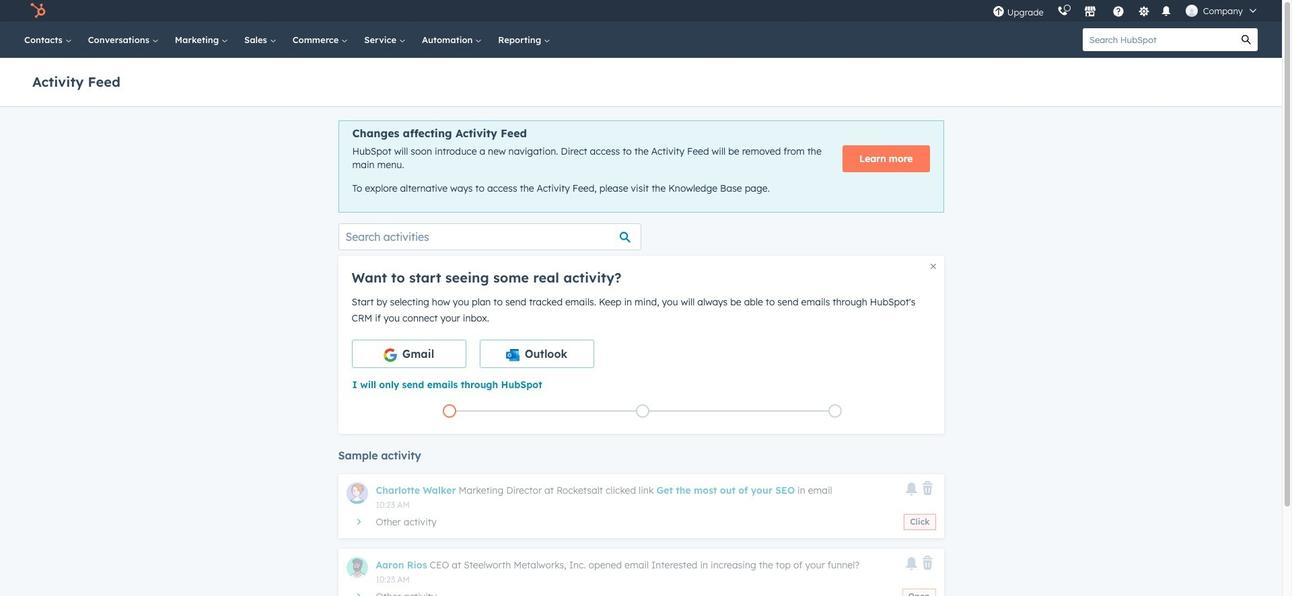 Task type: locate. For each thing, give the bounding box(es) containing it.
None checkbox
[[479, 340, 594, 368]]

None checkbox
[[352, 340, 466, 368]]

menu
[[986, 0, 1266, 22]]

Search HubSpot search field
[[1083, 28, 1235, 51]]

marketplaces image
[[1084, 6, 1096, 18]]

jacob simon image
[[1186, 5, 1198, 17]]

close image
[[930, 264, 936, 269]]

Search activities search field
[[338, 223, 641, 250]]

list
[[353, 402, 932, 420]]



Task type: vqa. For each thing, say whether or not it's contained in the screenshot.
owner
no



Task type: describe. For each thing, give the bounding box(es) containing it.
onboarding.steps.sendtrackedemailingmail.title image
[[639, 408, 646, 415]]

onboarding.steps.finalstep.title image
[[832, 408, 839, 415]]



